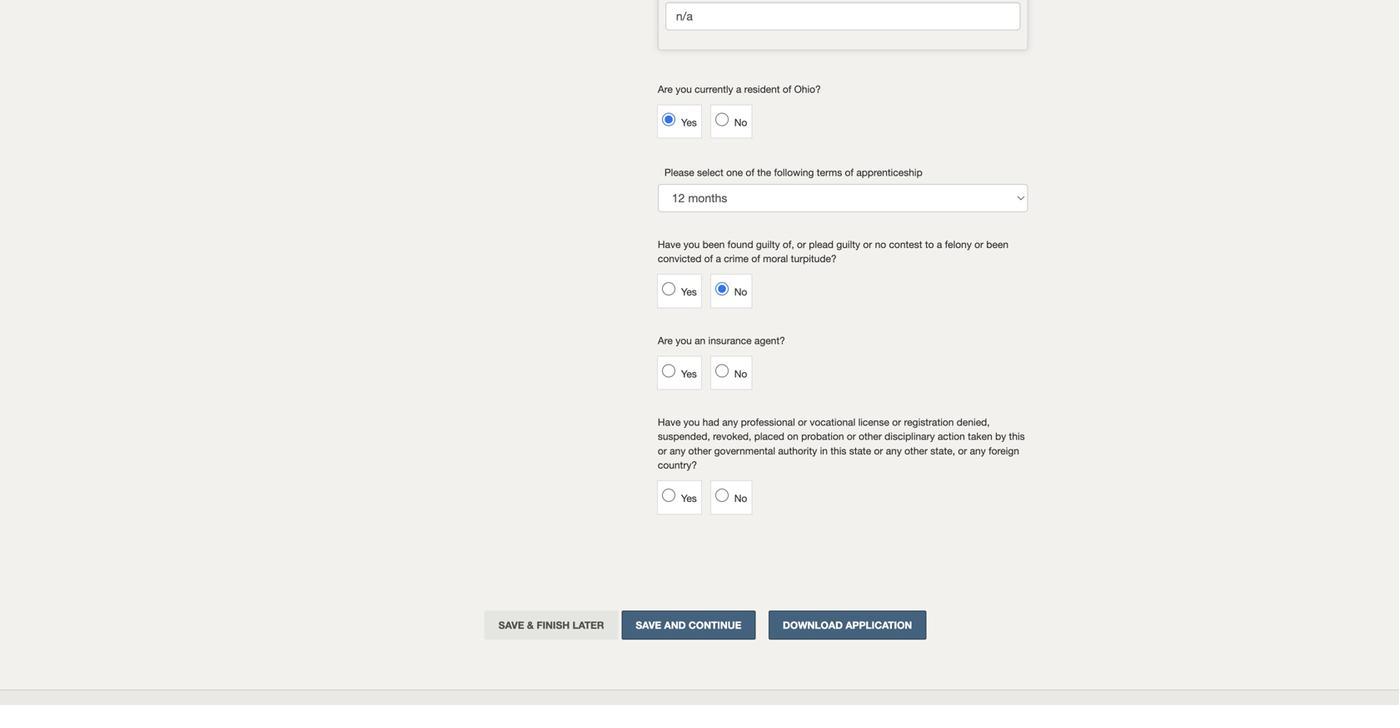 Task type: locate. For each thing, give the bounding box(es) containing it.
4 yes from the top
[[681, 493, 697, 504]]

guilty right plead
[[836, 238, 860, 250]]

you
[[676, 83, 692, 95], [684, 238, 700, 250], [676, 335, 692, 346], [684, 416, 700, 428]]

2 are from the top
[[658, 335, 673, 346]]

yes
[[681, 117, 697, 128], [681, 286, 697, 298], [681, 368, 697, 380], [681, 493, 697, 504]]

other down license
[[859, 431, 882, 442]]

or left no
[[863, 238, 872, 250]]

0 vertical spatial this
[[1009, 431, 1025, 442]]

3 yes from the top
[[681, 368, 697, 380]]

you left an
[[676, 335, 692, 346]]

have up the convicted
[[658, 238, 681, 250]]

0 horizontal spatial been
[[703, 238, 725, 250]]

a left "crime"
[[716, 253, 721, 264]]

1 vertical spatial are
[[658, 335, 673, 346]]

no down insurance
[[734, 368, 747, 380]]

1 no from the top
[[734, 117, 747, 128]]

no radio for any
[[715, 489, 728, 502]]

a
[[736, 83, 741, 95], [937, 238, 942, 250], [716, 253, 721, 264]]

0 vertical spatial no radio
[[715, 282, 728, 296]]

1 horizontal spatial been
[[986, 238, 1009, 250]]

this right 'by'
[[1009, 431, 1025, 442]]

agent?
[[754, 335, 785, 346]]

2 no from the top
[[734, 286, 747, 298]]

are you currently a resident of ohio?
[[658, 83, 821, 95]]

1 vertical spatial have
[[658, 416, 681, 428]]

or up country?
[[658, 445, 667, 457]]

placed
[[754, 431, 784, 442]]

1 vertical spatial this
[[830, 445, 846, 457]]

0 vertical spatial have
[[658, 238, 681, 250]]

any up revoked,
[[722, 416, 738, 428]]

guilty
[[756, 238, 780, 250], [836, 238, 860, 250]]

are left currently
[[658, 83, 673, 95]]

no down the governmental
[[734, 493, 747, 504]]

state,
[[930, 445, 955, 457]]

you for had
[[684, 416, 700, 428]]

terms
[[817, 167, 842, 178]]

have for have you been found guilty of, or plead guilty or no contest to a felony or been convicted of a crime of moral turpitude?
[[658, 238, 681, 250]]

1 no radio from the top
[[715, 282, 728, 296]]

no radio down "crime"
[[715, 282, 728, 296]]

of left ohio?
[[783, 83, 791, 95]]

other
[[859, 431, 882, 442], [688, 445, 711, 457], [905, 445, 928, 457]]

download  application link
[[769, 611, 926, 640]]

1 yes from the top
[[681, 117, 697, 128]]

or right the state
[[874, 445, 883, 457]]

probation
[[801, 431, 844, 442]]

4 no from the top
[[734, 493, 747, 504]]

an
[[695, 335, 706, 346]]

have
[[658, 238, 681, 250], [658, 416, 681, 428]]

2 have from the top
[[658, 416, 681, 428]]

following
[[774, 167, 814, 178]]

1 horizontal spatial other
[[859, 431, 882, 442]]

2 vertical spatial no radio
[[715, 489, 728, 502]]

been up "crime"
[[703, 238, 725, 250]]

2 yes from the top
[[681, 286, 697, 298]]

or right of,
[[797, 238, 806, 250]]

registration
[[904, 416, 954, 428]]

of right terms
[[845, 167, 854, 178]]

authority
[[778, 445, 817, 457]]

any
[[722, 416, 738, 428], [670, 445, 686, 457], [886, 445, 902, 457], [970, 445, 986, 457]]

a right to at top
[[937, 238, 942, 250]]

any down disciplinary
[[886, 445, 902, 457]]

yes radio down the convicted
[[662, 282, 675, 296]]

0 horizontal spatial guilty
[[756, 238, 780, 250]]

or
[[797, 238, 806, 250], [863, 238, 872, 250], [974, 238, 984, 250], [798, 416, 807, 428], [892, 416, 901, 428], [847, 431, 856, 442], [658, 445, 667, 457], [874, 445, 883, 457], [958, 445, 967, 457]]

foreign
[[989, 445, 1019, 457]]

no radio down the governmental
[[715, 489, 728, 502]]

no for any
[[734, 493, 747, 504]]

yes radio for are you currently a resident of ohio?
[[662, 113, 675, 126]]

no right no option
[[734, 117, 747, 128]]

action
[[938, 431, 965, 442]]

1 horizontal spatial a
[[736, 83, 741, 95]]

1 vertical spatial no radio
[[715, 364, 728, 378]]

yes radio down country?
[[662, 489, 675, 502]]

you for an
[[676, 335, 692, 346]]

1 horizontal spatial this
[[1009, 431, 1025, 442]]

3 no radio from the top
[[715, 489, 728, 502]]

yes for are you currently a resident of ohio?
[[681, 117, 697, 128]]

a left resident
[[736, 83, 741, 95]]

been right felony
[[986, 238, 1009, 250]]

currently
[[695, 83, 733, 95]]

Yes radio
[[662, 364, 675, 378]]

of left "crime"
[[704, 253, 713, 264]]

yes down the convicted
[[681, 286, 697, 298]]

no
[[734, 117, 747, 128], [734, 286, 747, 298], [734, 368, 747, 380], [734, 493, 747, 504]]

in
[[820, 445, 828, 457]]

Yes radio
[[662, 113, 675, 126], [662, 282, 675, 296], [662, 489, 675, 502]]

yes for have you had any professional or vocational license or registration denied, suspended, revoked, placed on probation or other disciplinary action taken by this or any other governmental authority in this state or any other state, or any foreign country?
[[681, 493, 697, 504]]

suspended,
[[658, 431, 710, 442]]

0 vertical spatial a
[[736, 83, 741, 95]]

0 vertical spatial are
[[658, 83, 673, 95]]

3 yes radio from the top
[[662, 489, 675, 502]]

of right "crime"
[[751, 253, 760, 264]]

you left currently
[[676, 83, 692, 95]]

2 no radio from the top
[[715, 364, 728, 378]]

0 vertical spatial yes radio
[[662, 113, 675, 126]]

other down suspended, on the bottom
[[688, 445, 711, 457]]

you inside have you had any professional or vocational license or registration denied, suspended, revoked, placed on probation or other disciplinary action taken by this or any other governmental authority in this state or any other state, or any foreign country?
[[684, 416, 700, 428]]

been
[[703, 238, 725, 250], [986, 238, 1009, 250]]

no radio for insurance
[[715, 364, 728, 378]]

are up yes radio
[[658, 335, 673, 346]]

2 been from the left
[[986, 238, 1009, 250]]

have up suspended, on the bottom
[[658, 416, 681, 428]]

state
[[849, 445, 871, 457]]

yes radio for have you had any professional or vocational license or registration denied, suspended, revoked, placed on probation or other disciplinary action taken by this or any other governmental authority in this state or any other state, or any foreign country?
[[662, 489, 675, 502]]

2 horizontal spatial a
[[937, 238, 942, 250]]

apprenticeship
[[856, 167, 922, 178]]

no for a
[[734, 117, 747, 128]]

yes left no option
[[681, 117, 697, 128]]

are
[[658, 83, 673, 95], [658, 335, 673, 346]]

No radio
[[715, 282, 728, 296], [715, 364, 728, 378], [715, 489, 728, 502]]

on
[[787, 431, 798, 442]]

this right in
[[830, 445, 846, 457]]

you up suspended, on the bottom
[[684, 416, 700, 428]]

have you had any professional or vocational license or registration denied, suspended, revoked, placed on probation or other disciplinary action taken by this or any other governmental authority in this state or any other state, or any foreign country?
[[658, 416, 1025, 471]]

other down disciplinary
[[905, 445, 928, 457]]

1 horizontal spatial guilty
[[836, 238, 860, 250]]

are for are you an insurance agent?
[[658, 335, 673, 346]]

None button
[[484, 611, 618, 640], [622, 611, 756, 640], [484, 611, 618, 640], [622, 611, 756, 640]]

are you an insurance agent?
[[658, 335, 785, 346]]

you inside have you been found guilty of, or plead guilty or no contest to a felony or been convicted of a crime of moral turpitude?
[[684, 238, 700, 250]]

2 vertical spatial a
[[716, 253, 721, 264]]

1 yes radio from the top
[[662, 113, 675, 126]]

yes right yes radio
[[681, 368, 697, 380]]

3 no from the top
[[734, 368, 747, 380]]

download  application
[[783, 619, 912, 631]]

by
[[995, 431, 1006, 442]]

denied,
[[957, 416, 990, 428]]

yes down country?
[[681, 493, 697, 504]]

guilty up moral
[[756, 238, 780, 250]]

1 are from the top
[[658, 83, 673, 95]]

you for been
[[684, 238, 700, 250]]

convicted
[[658, 253, 701, 264]]

this
[[1009, 431, 1025, 442], [830, 445, 846, 457]]

2 yes radio from the top
[[662, 282, 675, 296]]

have inside have you had any professional or vocational license or registration denied, suspended, revoked, placed on probation or other disciplinary action taken by this or any other governmental authority in this state or any other state, or any foreign country?
[[658, 416, 681, 428]]

have inside have you been found guilty of, or plead guilty or no contest to a felony or been convicted of a crime of moral turpitude?
[[658, 238, 681, 250]]

no radio down are you an insurance agent?
[[715, 364, 728, 378]]

no down "crime"
[[734, 286, 747, 298]]

1 have from the top
[[658, 238, 681, 250]]

0 horizontal spatial this
[[830, 445, 846, 457]]

license
[[858, 416, 889, 428]]

turpitude?
[[791, 253, 837, 264]]

yes radio left no option
[[662, 113, 675, 126]]

you up the convicted
[[684, 238, 700, 250]]

resident
[[744, 83, 780, 95]]

please select one of the following terms of apprenticeship
[[664, 167, 922, 178]]

any up country?
[[670, 445, 686, 457]]

1 vertical spatial yes radio
[[662, 282, 675, 296]]

of
[[783, 83, 791, 95], [746, 167, 754, 178], [845, 167, 854, 178], [704, 253, 713, 264], [751, 253, 760, 264]]

2 vertical spatial yes radio
[[662, 489, 675, 502]]



Task type: vqa. For each thing, say whether or not it's contained in the screenshot.
ON
yes



Task type: describe. For each thing, give the bounding box(es) containing it.
1 guilty from the left
[[756, 238, 780, 250]]

country?
[[658, 459, 697, 471]]

or up on
[[798, 416, 807, 428]]

1 been from the left
[[703, 238, 725, 250]]

or down action
[[958, 445, 967, 457]]

application
[[846, 619, 912, 631]]

one
[[726, 167, 743, 178]]

select
[[697, 167, 723, 178]]

yes for are you an insurance agent?
[[681, 368, 697, 380]]

no
[[875, 238, 886, 250]]

any down taken
[[970, 445, 986, 457]]

download
[[783, 619, 843, 631]]

found
[[728, 238, 753, 250]]

moral
[[763, 253, 788, 264]]

2 guilty from the left
[[836, 238, 860, 250]]

1 vertical spatial a
[[937, 238, 942, 250]]

professional
[[741, 416, 795, 428]]

0 horizontal spatial a
[[716, 253, 721, 264]]

yes for have you been found guilty of, or plead guilty or no contest to a felony or been convicted of a crime of moral turpitude?
[[681, 286, 697, 298]]

or right felony
[[974, 238, 984, 250]]

the
[[757, 167, 771, 178]]

to
[[925, 238, 934, 250]]

you for currently
[[676, 83, 692, 95]]

are for are you currently a resident of ohio?
[[658, 83, 673, 95]]

no for insurance
[[734, 368, 747, 380]]

have you been found guilty of, or plead guilty or no contest to a felony or been convicted of a crime of moral turpitude?
[[658, 238, 1009, 264]]

felony
[[945, 238, 972, 250]]

disciplinary
[[885, 431, 935, 442]]

2 horizontal spatial other
[[905, 445, 928, 457]]

contest
[[889, 238, 922, 250]]

governmental
[[714, 445, 775, 457]]

no for found
[[734, 286, 747, 298]]

vocational
[[810, 416, 855, 428]]

insurance
[[708, 335, 752, 346]]

of,
[[783, 238, 794, 250]]

0 horizontal spatial other
[[688, 445, 711, 457]]

or up the state
[[847, 431, 856, 442]]

revoked,
[[713, 431, 751, 442]]

please
[[664, 167, 694, 178]]

plead
[[809, 238, 834, 250]]

of left the
[[746, 167, 754, 178]]

ohio?
[[794, 83, 821, 95]]

or up disciplinary
[[892, 416, 901, 428]]

No radio
[[715, 113, 728, 126]]

had
[[703, 416, 719, 428]]

Where? text field
[[665, 2, 1021, 30]]

no radio for found
[[715, 282, 728, 296]]

crime
[[724, 253, 749, 264]]

have for have you had any professional or vocational license or registration denied, suspended, revoked, placed on probation or other disciplinary action taken by this or any other governmental authority in this state or any other state, or any foreign country?
[[658, 416, 681, 428]]

taken
[[968, 431, 992, 442]]

yes radio for have you been found guilty of, or plead guilty or no contest to a felony or been convicted of a crime of moral turpitude?
[[662, 282, 675, 296]]



